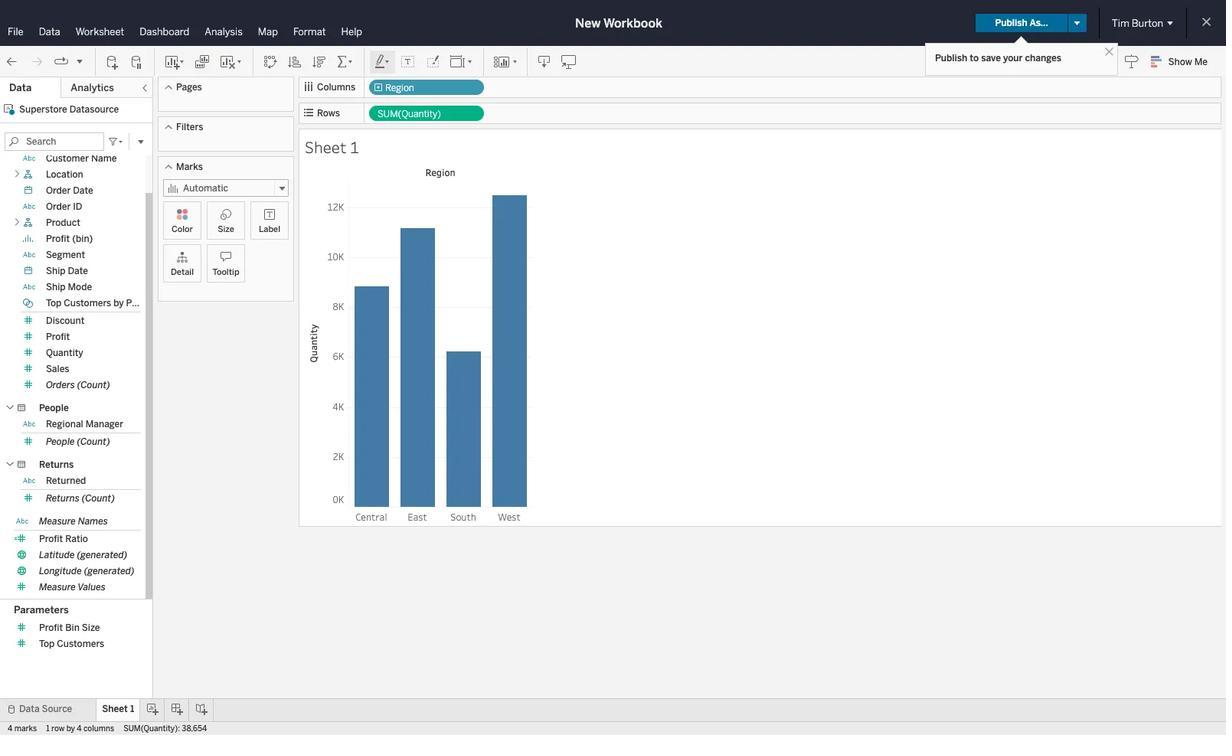 Task type: locate. For each thing, give the bounding box(es) containing it.
1 4 from the left
[[8, 725, 13, 734]]

2 horizontal spatial 1
[[350, 136, 359, 158]]

0 vertical spatial by
[[114, 298, 124, 309]]

sheet 1 down rows
[[305, 136, 359, 158]]

0 horizontal spatial size
[[82, 623, 100, 634]]

top up discount
[[46, 298, 62, 309]]

0 vertical spatial (generated)
[[77, 550, 128, 561]]

marks
[[176, 162, 203, 172]]

new workbook
[[576, 16, 663, 30]]

size right bin
[[82, 623, 100, 634]]

1 horizontal spatial sheet
[[305, 136, 347, 158]]

columns
[[84, 725, 114, 734]]

top
[[46, 298, 62, 309], [39, 639, 55, 650]]

data up redo icon
[[39, 26, 60, 38]]

1 vertical spatial sheet 1
[[102, 704, 134, 715]]

1 up 'sum(quantity):'
[[130, 704, 134, 715]]

show mark labels image
[[401, 54, 416, 69]]

order id
[[46, 202, 82, 212]]

sheet up columns
[[102, 704, 128, 715]]

1 vertical spatial people
[[46, 437, 75, 447]]

0 vertical spatial measure
[[39, 516, 76, 527]]

publish left to at right
[[936, 53, 968, 64]]

regional
[[46, 419, 83, 430]]

1 row by 4 columns
[[46, 725, 114, 734]]

East, Region. Press Space to toggle selection. Press Escape to go back to the left margin. Use arrow keys to navigate headers text field
[[395, 508, 441, 525]]

0 horizontal spatial by
[[66, 725, 75, 734]]

0 vertical spatial 1
[[350, 136, 359, 158]]

data guide image
[[1125, 54, 1140, 69]]

1 vertical spatial order
[[46, 202, 71, 212]]

region down sum(quantity)
[[426, 166, 456, 179]]

sum(quantity)
[[378, 109, 441, 120]]

1 horizontal spatial publish
[[996, 18, 1028, 28]]

(generated) for longitude (generated)
[[84, 566, 135, 577]]

location
[[46, 169, 83, 180]]

(generated) up 'values'
[[84, 566, 135, 577]]

profit for profit (bin)
[[46, 234, 70, 244]]

38,654
[[182, 725, 207, 734]]

discount
[[46, 316, 85, 326]]

customers
[[64, 298, 111, 309], [57, 639, 104, 650]]

2 measure from the top
[[39, 582, 76, 593]]

Search text field
[[5, 133, 104, 151]]

1 horizontal spatial by
[[114, 298, 124, 309]]

2 ship from the top
[[46, 282, 66, 293]]

profit (bin)
[[46, 234, 93, 244]]

customers down mode on the left top of the page
[[64, 298, 111, 309]]

people for people (count)
[[46, 437, 75, 447]]

0 horizontal spatial sheet
[[102, 704, 128, 715]]

1 vertical spatial sheet
[[102, 704, 128, 715]]

(count) right orders
[[77, 380, 110, 391]]

1 horizontal spatial replay animation image
[[75, 56, 84, 66]]

0 vertical spatial (count)
[[77, 380, 110, 391]]

ship for ship date
[[46, 266, 66, 277]]

(count)
[[77, 380, 110, 391], [77, 437, 110, 447], [82, 493, 115, 504]]

order up order id
[[46, 185, 71, 196]]

(count) for orders (count)
[[77, 380, 110, 391]]

top for top customers by profit
[[46, 298, 62, 309]]

publish your workbook to edit in tableau desktop image
[[562, 54, 577, 69]]

order
[[46, 185, 71, 196], [46, 202, 71, 212]]

superstore datasource
[[19, 104, 119, 115]]

1 vertical spatial (generated)
[[84, 566, 135, 577]]

0 vertical spatial date
[[73, 185, 93, 196]]

returns
[[39, 460, 74, 470], [46, 493, 80, 504]]

values
[[78, 582, 106, 593]]

returns (count)
[[46, 493, 115, 504]]

2 vertical spatial data
[[19, 704, 40, 715]]

detail
[[171, 267, 194, 277]]

longitude
[[39, 566, 82, 577]]

1 vertical spatial publish
[[936, 53, 968, 64]]

customers down bin
[[57, 639, 104, 650]]

columns
[[317, 82, 356, 93]]

region
[[385, 83, 414, 93], [426, 166, 456, 179]]

by
[[114, 298, 124, 309], [66, 725, 75, 734]]

publish as...
[[996, 18, 1049, 28]]

0 vertical spatial returns
[[39, 460, 74, 470]]

top for top customers
[[39, 639, 55, 650]]

sheet
[[305, 136, 347, 158], [102, 704, 128, 715]]

show
[[1169, 57, 1193, 67]]

profit ratio
[[39, 534, 88, 545]]

0 horizontal spatial replay animation image
[[54, 54, 69, 69]]

people up regional at the bottom left of page
[[39, 403, 69, 414]]

1 horizontal spatial 1
[[130, 704, 134, 715]]

date up mode on the left top of the page
[[68, 266, 88, 277]]

1 horizontal spatial sheet 1
[[305, 136, 359, 158]]

label
[[259, 225, 281, 234]]

South, Region. Press Space to toggle selection. Press Escape to go back to the left margin. Use arrow keys to navigate headers text field
[[441, 508, 487, 525]]

date for ship date
[[68, 266, 88, 277]]

names
[[78, 516, 108, 527]]

0 vertical spatial publish
[[996, 18, 1028, 28]]

replay animation image up the analytics
[[75, 56, 84, 66]]

order for order id
[[46, 202, 71, 212]]

measure values
[[39, 582, 106, 593]]

parameters
[[14, 604, 69, 616]]

measure
[[39, 516, 76, 527], [39, 582, 76, 593]]

1 vertical spatial by
[[66, 725, 75, 734]]

Central, Region. Press Space to toggle selection. Press Escape to go back to the left margin. Use arrow keys to navigate headers text field
[[349, 508, 395, 525]]

product
[[46, 218, 80, 228]]

2 order from the top
[[46, 202, 71, 212]]

1 measure from the top
[[39, 516, 76, 527]]

people (count)
[[46, 437, 110, 447]]

1 vertical spatial (count)
[[77, 437, 110, 447]]

0 vertical spatial size
[[218, 225, 234, 234]]

1 vertical spatial top
[[39, 639, 55, 650]]

0 vertical spatial sheet
[[305, 136, 347, 158]]

longitude (generated)
[[39, 566, 135, 577]]

ship down segment
[[46, 266, 66, 277]]

manager
[[86, 419, 123, 430]]

marks
[[14, 725, 37, 734]]

1 vertical spatial size
[[82, 623, 100, 634]]

replay animation image right redo icon
[[54, 54, 69, 69]]

date up id
[[73, 185, 93, 196]]

ship
[[46, 266, 66, 277], [46, 282, 66, 293]]

measure down 'longitude'
[[39, 582, 76, 593]]

4
[[8, 725, 13, 734], [77, 725, 82, 734]]

highlight image
[[374, 54, 392, 69]]

show me
[[1169, 57, 1208, 67]]

people
[[39, 403, 69, 414], [46, 437, 75, 447]]

fit image
[[450, 54, 474, 69]]

measure for measure names
[[39, 516, 76, 527]]

(generated)
[[77, 550, 128, 561], [84, 566, 135, 577]]

1
[[350, 136, 359, 158], [130, 704, 134, 715], [46, 725, 50, 734]]

0 horizontal spatial 4
[[8, 725, 13, 734]]

4 left marks
[[8, 725, 13, 734]]

(count) up the names
[[82, 493, 115, 504]]

format
[[293, 26, 326, 38]]

publish left as...
[[996, 18, 1028, 28]]

1 left row
[[46, 725, 50, 734]]

to
[[970, 53, 979, 64]]

order up product
[[46, 202, 71, 212]]

0 vertical spatial order
[[46, 185, 71, 196]]

ship for ship mode
[[46, 282, 66, 293]]

ship down the ship date
[[46, 282, 66, 293]]

1 order from the top
[[46, 185, 71, 196]]

1 horizontal spatial region
[[426, 166, 456, 179]]

sheet down rows
[[305, 136, 347, 158]]

size up tooltip
[[218, 225, 234, 234]]

swap rows and columns image
[[263, 54, 278, 69]]

0 vertical spatial top
[[46, 298, 62, 309]]

date for order date
[[73, 185, 93, 196]]

tim
[[1112, 17, 1130, 29]]

1 vertical spatial date
[[68, 266, 88, 277]]

ship mode
[[46, 282, 92, 293]]

1 vertical spatial measure
[[39, 582, 76, 593]]

superstore
[[19, 104, 67, 115]]

(count) for returns (count)
[[82, 493, 115, 504]]

4 marks
[[8, 725, 37, 734]]

top down the "profit bin size"
[[39, 639, 55, 650]]

size
[[218, 225, 234, 234], [82, 623, 100, 634]]

0 horizontal spatial publish
[[936, 53, 968, 64]]

returns down returned on the left bottom
[[46, 493, 80, 504]]

rows
[[317, 108, 340, 119]]

0 vertical spatial sheet 1
[[305, 136, 359, 158]]

customers for top customers by profit
[[64, 298, 111, 309]]

(count) down 'regional manager'
[[77, 437, 110, 447]]

id
[[73, 202, 82, 212]]

0 horizontal spatial sheet 1
[[102, 704, 134, 715]]

4 left columns
[[77, 725, 82, 734]]

(generated) up longitude (generated)
[[77, 550, 128, 561]]

profit
[[46, 234, 70, 244], [126, 298, 150, 309], [46, 332, 70, 343], [39, 534, 63, 545], [39, 623, 63, 634]]

collapse image
[[140, 84, 149, 93]]

1 horizontal spatial 4
[[77, 725, 82, 734]]

0 horizontal spatial region
[[385, 83, 414, 93]]

top customers by profit
[[46, 298, 150, 309]]

1 vertical spatial ship
[[46, 282, 66, 293]]

2 vertical spatial (count)
[[82, 493, 115, 504]]

date
[[73, 185, 93, 196], [68, 266, 88, 277]]

new data source image
[[105, 54, 120, 69]]

1 horizontal spatial size
[[218, 225, 234, 234]]

1 down the columns
[[350, 136, 359, 158]]

sheet 1 up columns
[[102, 704, 134, 715]]

returns up returned on the left bottom
[[39, 460, 74, 470]]

1 vertical spatial customers
[[57, 639, 104, 650]]

profit for profit bin size
[[39, 623, 63, 634]]

people down regional at the bottom left of page
[[46, 437, 75, 447]]

your
[[1004, 53, 1023, 64]]

workbook
[[604, 16, 663, 30]]

publish inside button
[[996, 18, 1028, 28]]

save
[[982, 53, 1001, 64]]

data
[[39, 26, 60, 38], [9, 82, 32, 93], [19, 704, 40, 715]]

order for order date
[[46, 185, 71, 196]]

measure up profit ratio
[[39, 516, 76, 527]]

burton
[[1132, 17, 1164, 29]]

1 ship from the top
[[46, 266, 66, 277]]

0 vertical spatial people
[[39, 403, 69, 414]]

0 horizontal spatial 1
[[46, 725, 50, 734]]

publish
[[996, 18, 1028, 28], [936, 53, 968, 64]]

replay animation image
[[54, 54, 69, 69], [75, 56, 84, 66]]

data down undo icon
[[9, 82, 32, 93]]

0 vertical spatial ship
[[46, 266, 66, 277]]

1 vertical spatial returns
[[46, 493, 80, 504]]

publish to save your changes
[[936, 53, 1062, 64]]

data up marks
[[19, 704, 40, 715]]

0 vertical spatial customers
[[64, 298, 111, 309]]

sheet 1
[[305, 136, 359, 158], [102, 704, 134, 715]]

clear sheet image
[[219, 54, 244, 69]]

region up sum(quantity)
[[385, 83, 414, 93]]



Task type: describe. For each thing, give the bounding box(es) containing it.
(generated) for latitude (generated)
[[77, 550, 128, 561]]

sorted ascending by sum of quantity within region image
[[287, 54, 303, 69]]

1 vertical spatial region
[[426, 166, 456, 179]]

show me button
[[1144, 50, 1222, 74]]

marks. press enter to open the view data window.. use arrow keys to navigate data visualization elements. image
[[349, 180, 533, 508]]

orders (count)
[[46, 380, 110, 391]]

new
[[576, 16, 601, 30]]

returns for returns
[[39, 460, 74, 470]]

1 vertical spatial 1
[[130, 704, 134, 715]]

measure names
[[39, 516, 108, 527]]

undo image
[[5, 54, 20, 69]]

sum(quantity): 38,654
[[124, 725, 207, 734]]

row
[[51, 725, 65, 734]]

filters
[[176, 122, 203, 133]]

latitude
[[39, 550, 75, 561]]

quantity
[[46, 348, 83, 359]]

worksheet
[[76, 26, 124, 38]]

returned
[[46, 476, 86, 487]]

file
[[8, 26, 24, 38]]

profit for profit
[[46, 332, 70, 343]]

source
[[42, 704, 72, 715]]

as...
[[1030, 18, 1049, 28]]

publish as... button
[[977, 14, 1068, 32]]

customers for top customers
[[57, 639, 104, 650]]

West, Region. Press Space to toggle selection. Press Escape to go back to the left margin. Use arrow keys to navigate headers text field
[[487, 508, 533, 525]]

dashboard
[[140, 26, 189, 38]]

profit bin size
[[39, 623, 100, 634]]

datasource
[[70, 104, 119, 115]]

help
[[341, 26, 362, 38]]

(bin)
[[72, 234, 93, 244]]

order date
[[46, 185, 93, 196]]

1 vertical spatial data
[[9, 82, 32, 93]]

new worksheet image
[[164, 54, 185, 69]]

name
[[91, 153, 117, 164]]

publish for publish to save your changes
[[936, 53, 968, 64]]

tooltip
[[213, 267, 240, 277]]

latitude (generated)
[[39, 550, 128, 561]]

sum(quantity):
[[124, 725, 180, 734]]

profit for profit ratio
[[39, 534, 63, 545]]

customer
[[46, 153, 89, 164]]

redo image
[[29, 54, 44, 69]]

returns for returns (count)
[[46, 493, 80, 504]]

sales
[[46, 364, 69, 375]]

close image
[[1103, 44, 1117, 59]]

analytics
[[71, 82, 114, 93]]

pages
[[176, 82, 202, 93]]

download image
[[537, 54, 552, 69]]

2 vertical spatial 1
[[46, 725, 50, 734]]

tim burton
[[1112, 17, 1164, 29]]

analysis
[[205, 26, 243, 38]]

duplicate image
[[195, 54, 210, 69]]

mode
[[68, 282, 92, 293]]

data source
[[19, 704, 72, 715]]

by for 4
[[66, 725, 75, 734]]

map
[[258, 26, 278, 38]]

top customers
[[39, 639, 104, 650]]

pause auto updates image
[[129, 54, 145, 69]]

publish for publish as...
[[996, 18, 1028, 28]]

format workbook image
[[425, 54, 441, 69]]

2 4 from the left
[[77, 725, 82, 734]]

changes
[[1026, 53, 1062, 64]]

totals image
[[336, 54, 355, 69]]

ratio
[[65, 534, 88, 545]]

0 vertical spatial region
[[385, 83, 414, 93]]

sorted descending by sum of quantity within region image
[[312, 54, 327, 69]]

show/hide cards image
[[493, 54, 518, 69]]

orders
[[46, 380, 75, 391]]

me
[[1195, 57, 1208, 67]]

by for profit
[[114, 298, 124, 309]]

ship date
[[46, 266, 88, 277]]

measure for measure values
[[39, 582, 76, 593]]

customer name
[[46, 153, 117, 164]]

color
[[172, 225, 193, 234]]

bin
[[65, 623, 80, 634]]

segment
[[46, 250, 85, 261]]

regional manager
[[46, 419, 123, 430]]

0 vertical spatial data
[[39, 26, 60, 38]]

people for people
[[39, 403, 69, 414]]

(count) for people (count)
[[77, 437, 110, 447]]



Task type: vqa. For each thing, say whether or not it's contained in the screenshot.
'Customers' associated with Top Customers by Profit
yes



